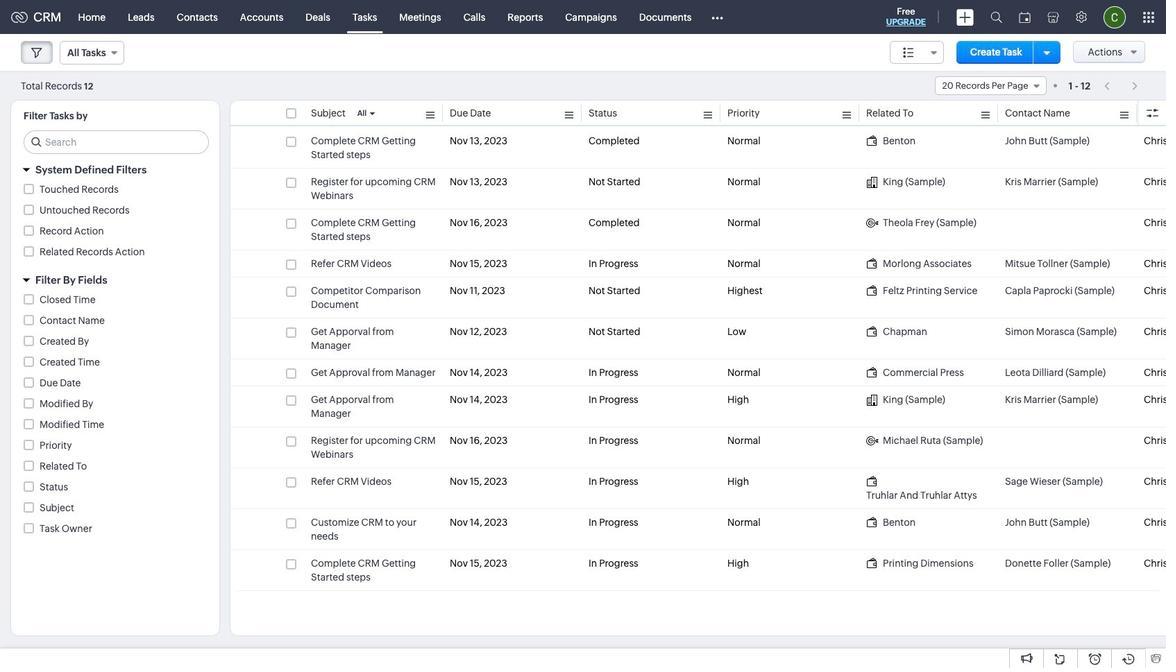 Task type: vqa. For each thing, say whether or not it's contained in the screenshot.
'Channels' Image
no



Task type: locate. For each thing, give the bounding box(es) containing it.
None field
[[60, 41, 124, 65], [890, 41, 944, 64], [935, 76, 1047, 95], [60, 41, 124, 65], [935, 76, 1047, 95]]

calendar image
[[1019, 11, 1031, 23]]

Search text field
[[24, 131, 208, 153]]

navigation
[[1098, 76, 1145, 96]]

none field size
[[890, 41, 944, 64]]

row group
[[230, 128, 1166, 591]]



Task type: describe. For each thing, give the bounding box(es) containing it.
create menu element
[[948, 0, 982, 34]]

logo image
[[11, 11, 28, 23]]

search image
[[991, 11, 1002, 23]]

search element
[[982, 0, 1011, 34]]

profile element
[[1095, 0, 1134, 34]]

size image
[[903, 47, 914, 59]]

profile image
[[1104, 6, 1126, 28]]

Other Modules field
[[703, 6, 733, 28]]

create menu image
[[957, 9, 974, 25]]



